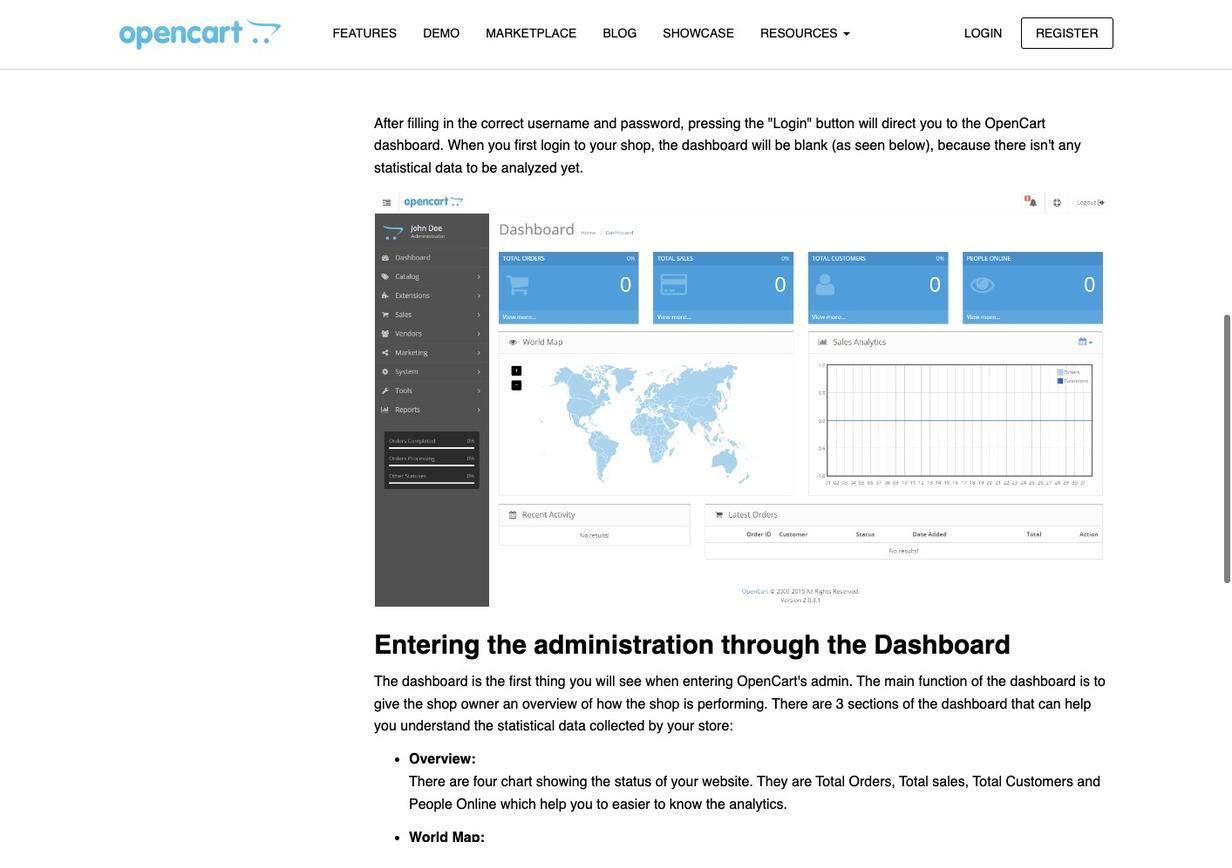 Task type: vqa. For each thing, say whether or not it's contained in the screenshot.
Facebook link
no



Task type: locate. For each thing, give the bounding box(es) containing it.
four
[[474, 775, 498, 790]]

total right 'sales,'
[[973, 775, 1002, 790]]

of right status
[[656, 775, 667, 790]]

1 horizontal spatial total
[[900, 775, 929, 790]]

1 the from the left
[[374, 674, 398, 690]]

1 vertical spatial help
[[540, 797, 567, 813]]

0 vertical spatial first
[[515, 138, 537, 154]]

an
[[503, 697, 519, 713]]

admin.
[[811, 674, 853, 690]]

you right "thing"
[[570, 674, 592, 690]]

1 horizontal spatial shop
[[650, 697, 680, 713]]

0 vertical spatial help
[[1065, 697, 1092, 713]]

thing
[[536, 674, 566, 690]]

dashboard down entering on the left bottom
[[402, 674, 468, 690]]

the
[[458, 116, 477, 132], [745, 116, 764, 132], [962, 116, 982, 132], [659, 138, 678, 154], [488, 630, 527, 660], [828, 630, 867, 660], [486, 674, 505, 690], [987, 674, 1007, 690], [404, 697, 423, 713], [626, 697, 646, 713], [919, 697, 938, 713], [474, 719, 494, 735], [591, 775, 611, 790], [706, 797, 726, 813]]

blog
[[603, 26, 637, 40]]

in
[[443, 116, 454, 132]]

will up seen
[[859, 116, 878, 132]]

0 vertical spatial there
[[772, 697, 808, 713]]

that
[[1012, 697, 1035, 713]]

dashboard up can
[[1011, 674, 1077, 690]]

are left the 3
[[812, 697, 833, 713]]

first up an
[[509, 674, 532, 690]]

1 vertical spatial first
[[509, 674, 532, 690]]

your
[[590, 138, 617, 154], [668, 719, 695, 735], [671, 775, 699, 790]]

you
[[920, 116, 943, 132], [488, 138, 511, 154], [570, 674, 592, 690], [374, 719, 397, 735], [571, 797, 593, 813]]

0 horizontal spatial data
[[436, 161, 463, 176]]

0 horizontal spatial statistical
[[374, 161, 432, 176]]

first inside the dashboard is the first thing you will see when entering opencart's admin. the main function of the dashboard is to give the shop owner an overview of how the shop is performing. there are 3 sections of the dashboard that can help you understand the statistical data collected by your store:
[[509, 674, 532, 690]]

dashboard.
[[374, 138, 444, 154]]

of
[[972, 674, 983, 690], [581, 697, 593, 713], [903, 697, 915, 713], [656, 775, 667, 790]]

is
[[472, 674, 482, 690], [1080, 674, 1090, 690], [684, 697, 694, 713]]

collected
[[590, 719, 645, 735]]

website.
[[702, 775, 754, 790]]

showcase
[[663, 26, 735, 40]]

1 vertical spatial data
[[559, 719, 586, 735]]

can
[[1039, 697, 1061, 713]]

resources link
[[748, 18, 863, 49]]

know
[[670, 797, 702, 813]]

first up analyzed
[[515, 138, 537, 154]]

sales,
[[933, 775, 969, 790]]

0 horizontal spatial and
[[594, 116, 617, 132]]

1 horizontal spatial statistical
[[498, 719, 555, 735]]

dashboard down pressing
[[682, 138, 748, 154]]

of right function
[[972, 674, 983, 690]]

there
[[772, 697, 808, 713], [409, 775, 446, 790]]

0 horizontal spatial will
[[596, 674, 616, 690]]

entering
[[683, 674, 733, 690]]

your inside overview: there are four chart showing the status of your website. they are total orders, total sales, total customers and people online which help you to easier to know the analytics.
[[671, 775, 699, 790]]

you inside overview: there are four chart showing the status of your website. they are total orders, total sales, total customers and people online which help you to easier to know the analytics.
[[571, 797, 593, 813]]

help
[[1065, 697, 1092, 713], [540, 797, 567, 813]]

1 total from the left
[[816, 775, 845, 790]]

the
[[374, 674, 398, 690], [857, 674, 881, 690]]

first inside after filling in the correct username and password, pressing the "login" button will direct you to the opencart dashboard. when you first login to your shop, the dashboard will be blank (as seen below), because there isn't any statistical data to be analyzed yet.
[[515, 138, 537, 154]]

2 horizontal spatial will
[[859, 116, 878, 132]]

0 vertical spatial data
[[436, 161, 463, 176]]

1 horizontal spatial help
[[1065, 697, 1092, 713]]

data down overview
[[559, 719, 586, 735]]

when
[[646, 674, 679, 690]]

1 horizontal spatial will
[[752, 138, 771, 154]]

admin interface dashboard image
[[374, 191, 1114, 608]]

statistical inside after filling in the correct username and password, pressing the "login" button will direct you to the opencart dashboard. when you first login to your shop, the dashboard will be blank (as seen below), because there isn't any statistical data to be analyzed yet.
[[374, 161, 432, 176]]

statistical down "dashboard."
[[374, 161, 432, 176]]

there down "opencart's"
[[772, 697, 808, 713]]

1 vertical spatial your
[[668, 719, 695, 735]]

dashboard
[[682, 138, 748, 154], [402, 674, 468, 690], [1011, 674, 1077, 690], [942, 697, 1008, 713]]

be down 'when'
[[482, 161, 498, 176]]

0 vertical spatial statistical
[[374, 161, 432, 176]]

the up sections at the bottom
[[857, 674, 881, 690]]

1 vertical spatial and
[[1078, 775, 1101, 790]]

sections
[[848, 697, 899, 713]]

after
[[374, 116, 404, 132]]

0 horizontal spatial there
[[409, 775, 446, 790]]

your up know
[[671, 775, 699, 790]]

username
[[528, 116, 590, 132]]

help down showing
[[540, 797, 567, 813]]

entering the administration through the dashboard
[[374, 630, 1011, 660]]

shop down the 'when'
[[650, 697, 680, 713]]

total left orders,
[[816, 775, 845, 790]]

data down 'when'
[[436, 161, 463, 176]]

button
[[816, 116, 855, 132]]

are
[[812, 697, 833, 713], [449, 775, 470, 790], [792, 775, 812, 790]]

will down "login"
[[752, 138, 771, 154]]

status
[[615, 775, 652, 790]]

"login"
[[768, 116, 812, 132]]

will
[[859, 116, 878, 132], [752, 138, 771, 154], [596, 674, 616, 690]]

total left 'sales,'
[[900, 775, 929, 790]]

1 horizontal spatial the
[[857, 674, 881, 690]]

help right can
[[1065, 697, 1092, 713]]

dashboard inside after filling in the correct username and password, pressing the "login" button will direct you to the opencart dashboard. when you first login to your shop, the dashboard will be blank (as seen below), because there isn't any statistical data to be analyzed yet.
[[682, 138, 748, 154]]

main
[[885, 674, 915, 690]]

0 horizontal spatial the
[[374, 674, 398, 690]]

shop,
[[621, 138, 655, 154]]

and inside after filling in the correct username and password, pressing the "login" button will direct you to the opencart dashboard. when you first login to your shop, the dashboard will be blank (as seen below), because there isn't any statistical data to be analyzed yet.
[[594, 116, 617, 132]]

of inside overview: there are four chart showing the status of your website. they are total orders, total sales, total customers and people online which help you to easier to know the analytics.
[[656, 775, 667, 790]]

1 horizontal spatial be
[[775, 138, 791, 154]]

see
[[619, 674, 642, 690]]

they
[[757, 775, 788, 790]]

correct
[[481, 116, 524, 132]]

1 vertical spatial be
[[482, 161, 498, 176]]

you down showing
[[571, 797, 593, 813]]

because
[[938, 138, 991, 154]]

your right by
[[668, 719, 695, 735]]

the up give
[[374, 674, 398, 690]]

total
[[816, 775, 845, 790], [900, 775, 929, 790], [973, 775, 1002, 790]]

data
[[436, 161, 463, 176], [559, 719, 586, 735]]

2 horizontal spatial is
[[1080, 674, 1090, 690]]

features link
[[320, 18, 410, 49]]

0 vertical spatial and
[[594, 116, 617, 132]]

2 vertical spatial your
[[671, 775, 699, 790]]

statistical
[[374, 161, 432, 176], [498, 719, 555, 735]]

will up how
[[596, 674, 616, 690]]

and right username
[[594, 116, 617, 132]]

are inside the dashboard is the first thing you will see when entering opencart's admin. the main function of the dashboard is to give the shop owner an overview of how the shop is performing. there are 3 sections of the dashboard that can help you understand the statistical data collected by your store:
[[812, 697, 833, 713]]

of left how
[[581, 697, 593, 713]]

below),
[[889, 138, 934, 154]]

1 horizontal spatial there
[[772, 697, 808, 713]]

and right customers
[[1078, 775, 1101, 790]]

be down "login"
[[775, 138, 791, 154]]

shop up understand
[[427, 697, 457, 713]]

blog link
[[590, 18, 650, 49]]

shop
[[427, 697, 457, 713], [650, 697, 680, 713]]

0 horizontal spatial is
[[472, 674, 482, 690]]

1 vertical spatial statistical
[[498, 719, 555, 735]]

0 vertical spatial your
[[590, 138, 617, 154]]

there inside overview: there are four chart showing the status of your website. they are total orders, total sales, total customers and people online which help you to easier to know the analytics.
[[409, 775, 446, 790]]

0 horizontal spatial total
[[816, 775, 845, 790]]

first
[[515, 138, 537, 154], [509, 674, 532, 690]]

to
[[947, 116, 958, 132], [574, 138, 586, 154], [467, 161, 478, 176], [1094, 674, 1106, 690], [597, 797, 609, 813], [654, 797, 666, 813]]

0 horizontal spatial help
[[540, 797, 567, 813]]

1 vertical spatial there
[[409, 775, 446, 790]]

through
[[722, 630, 821, 660]]

understand
[[401, 719, 470, 735]]

statistical down an
[[498, 719, 555, 735]]

1 horizontal spatial and
[[1078, 775, 1101, 790]]

to inside the dashboard is the first thing you will see when entering opencart's admin. the main function of the dashboard is to give the shop owner an overview of how the shop is performing. there are 3 sections of the dashboard that can help you understand the statistical data collected by your store:
[[1094, 674, 1106, 690]]

be
[[775, 138, 791, 154], [482, 161, 498, 176]]

register link
[[1021, 17, 1114, 49]]

2 vertical spatial will
[[596, 674, 616, 690]]

and
[[594, 116, 617, 132], [1078, 775, 1101, 790]]

your left shop,
[[590, 138, 617, 154]]

there up the people
[[409, 775, 446, 790]]

2 horizontal spatial total
[[973, 775, 1002, 790]]

overview:
[[409, 752, 476, 768]]

1 horizontal spatial data
[[559, 719, 586, 735]]

data inside after filling in the correct username and password, pressing the "login" button will direct you to the opencart dashboard. when you first login to your shop, the dashboard will be blank (as seen below), because there isn't any statistical data to be analyzed yet.
[[436, 161, 463, 176]]

0 horizontal spatial shop
[[427, 697, 457, 713]]



Task type: describe. For each thing, give the bounding box(es) containing it.
overview
[[522, 697, 578, 713]]

performing.
[[698, 697, 768, 713]]

demo link
[[410, 18, 473, 49]]

there inside the dashboard is the first thing you will see when entering opencart's admin. the main function of the dashboard is to give the shop owner an overview of how the shop is performing. there are 3 sections of the dashboard that can help you understand the statistical data collected by your store:
[[772, 697, 808, 713]]

data inside the dashboard is the first thing you will see when entering opencart's admin. the main function of the dashboard is to give the shop owner an overview of how the shop is performing. there are 3 sections of the dashboard that can help you understand the statistical data collected by your store:
[[559, 719, 586, 735]]

features
[[333, 26, 397, 40]]

will inside the dashboard is the first thing you will see when entering opencart's admin. the main function of the dashboard is to give the shop owner an overview of how the shop is performing. there are 3 sections of the dashboard that can help you understand the statistical data collected by your store:
[[596, 674, 616, 690]]

are left four
[[449, 775, 470, 790]]

seen
[[855, 138, 886, 154]]

1 shop from the left
[[427, 697, 457, 713]]

there
[[995, 138, 1027, 154]]

marketplace
[[486, 26, 577, 40]]

chart
[[501, 775, 532, 790]]

after filling in the correct username and password, pressing the "login" button will direct you to the opencart dashboard. when you first login to your shop, the dashboard will be blank (as seen below), because there isn't any statistical data to be analyzed yet.
[[374, 116, 1081, 176]]

entering
[[374, 630, 480, 660]]

1 horizontal spatial is
[[684, 697, 694, 713]]

help inside the dashboard is the first thing you will see when entering opencart's admin. the main function of the dashboard is to give the shop owner an overview of how the shop is performing. there are 3 sections of the dashboard that can help you understand the statistical data collected by your store:
[[1065, 697, 1092, 713]]

people
[[409, 797, 453, 813]]

opencart's
[[737, 674, 808, 690]]

(as
[[832, 138, 851, 154]]

store:
[[699, 719, 733, 735]]

administration
[[534, 630, 714, 660]]

register
[[1036, 26, 1099, 40]]

filling
[[408, 116, 439, 132]]

marketplace link
[[473, 18, 590, 49]]

demo
[[423, 26, 460, 40]]

resources
[[761, 26, 841, 40]]

easier
[[612, 797, 650, 813]]

analyzed
[[501, 161, 557, 176]]

dashboard down function
[[942, 697, 1008, 713]]

owner
[[461, 697, 499, 713]]

by
[[649, 719, 664, 735]]

pressing
[[688, 116, 741, 132]]

login
[[541, 138, 571, 154]]

how
[[597, 697, 623, 713]]

overview: there are four chart showing the status of your website. they are total orders, total sales, total customers and people online which help you to easier to know the analytics.
[[409, 752, 1101, 813]]

help inside overview: there are four chart showing the status of your website. they are total orders, total sales, total customers and people online which help you to easier to know the analytics.
[[540, 797, 567, 813]]

2 total from the left
[[900, 775, 929, 790]]

your inside after filling in the correct username and password, pressing the "login" button will direct you to the opencart dashboard. when you first login to your shop, the dashboard will be blank (as seen below), because there isn't any statistical data to be analyzed yet.
[[590, 138, 617, 154]]

blank
[[795, 138, 828, 154]]

when
[[448, 138, 484, 154]]

opencart
[[985, 116, 1046, 132]]

statistical inside the dashboard is the first thing you will see when entering opencart's admin. the main function of the dashboard is to give the shop owner an overview of how the shop is performing. there are 3 sections of the dashboard that can help you understand the statistical data collected by your store:
[[498, 719, 555, 735]]

showcase link
[[650, 18, 748, 49]]

analytics.
[[730, 797, 788, 813]]

isn't
[[1031, 138, 1055, 154]]

customers
[[1006, 775, 1074, 790]]

orders,
[[849, 775, 896, 790]]

2 the from the left
[[857, 674, 881, 690]]

and inside overview: there are four chart showing the status of your website. they are total orders, total sales, total customers and people online which help you to easier to know the analytics.
[[1078, 775, 1101, 790]]

you up below),
[[920, 116, 943, 132]]

you down give
[[374, 719, 397, 735]]

0 horizontal spatial be
[[482, 161, 498, 176]]

any
[[1059, 138, 1081, 154]]

2 shop from the left
[[650, 697, 680, 713]]

yet.
[[561, 161, 584, 176]]

login
[[965, 26, 1003, 40]]

0 vertical spatial be
[[775, 138, 791, 154]]

3 total from the left
[[973, 775, 1002, 790]]

showing
[[536, 775, 588, 790]]

1 vertical spatial will
[[752, 138, 771, 154]]

0 vertical spatial will
[[859, 116, 878, 132]]

you down correct
[[488, 138, 511, 154]]

give
[[374, 697, 400, 713]]

which
[[501, 797, 536, 813]]

login link
[[950, 17, 1018, 49]]

opencart - open source shopping cart solution image
[[119, 18, 280, 50]]

online
[[456, 797, 497, 813]]

of down the main
[[903, 697, 915, 713]]

your inside the dashboard is the first thing you will see when entering opencart's admin. the main function of the dashboard is to give the shop owner an overview of how the shop is performing. there are 3 sections of the dashboard that can help you understand the statistical data collected by your store:
[[668, 719, 695, 735]]

direct
[[882, 116, 916, 132]]

function
[[919, 674, 968, 690]]

password,
[[621, 116, 685, 132]]

the dashboard is the first thing you will see when entering opencart's admin. the main function of the dashboard is to give the shop owner an overview of how the shop is performing. there are 3 sections of the dashboard that can help you understand the statistical data collected by your store:
[[374, 674, 1106, 735]]

are right they
[[792, 775, 812, 790]]

admin interface login image
[[374, 0, 1114, 102]]

3
[[836, 697, 844, 713]]

dashboard
[[874, 630, 1011, 660]]



